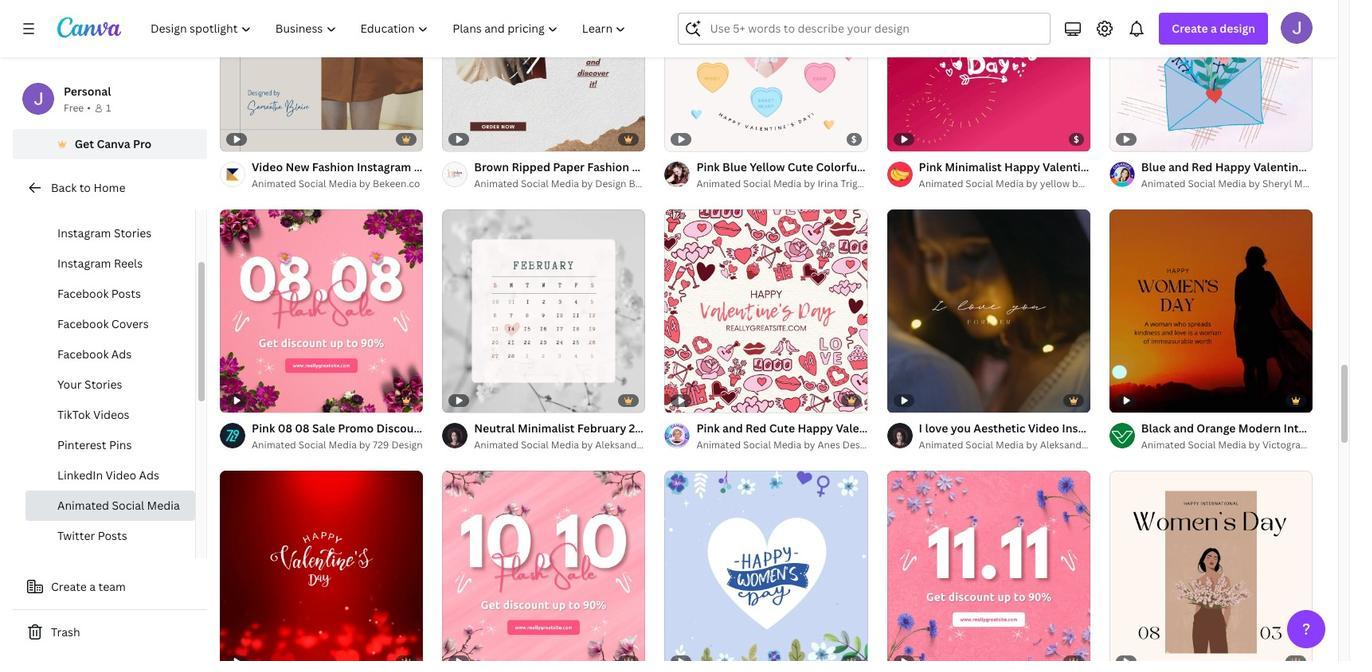 Task type: describe. For each thing, give the bounding box(es) containing it.
trigubova
[[841, 177, 886, 190]]

reels
[[114, 256, 143, 271]]

fashion
[[312, 159, 354, 174]]

facebook posts
[[57, 286, 141, 301]]

design for animated social media by 729 design
[[392, 438, 423, 452]]

by for animated social media by 729 design
[[359, 438, 371, 452]]

1 horizontal spatial design
[[595, 177, 627, 190]]

trash
[[51, 625, 80, 640]]

animated inside animated social media by design boss link
[[474, 177, 519, 190]]

instagram posts
[[57, 195, 143, 210]]

tiktok
[[57, 407, 91, 422]]

instagram posts link
[[25, 188, 195, 218]]

by inside i love you aesthetic video instagram post animated social media by aleksandra chubar
[[1027, 438, 1038, 452]]

yellow
[[1040, 177, 1070, 190]]

your stories
[[57, 377, 122, 392]]

facebook for facebook covers
[[57, 316, 109, 331]]

your stories link
[[25, 370, 195, 400]]

animated inside 'video new fashion instagram post animated social media by bekeen.co'
[[252, 177, 296, 190]]

facebook covers
[[57, 316, 149, 331]]

mesodeil
[[1295, 177, 1337, 190]]

sheryl
[[1263, 177, 1292, 190]]

bekeen.co
[[373, 177, 420, 190]]

instagram reels
[[57, 256, 143, 271]]

aleksandra inside i love you aesthetic video instagram post animated social media by aleksandra chubar
[[1040, 438, 1091, 452]]

home
[[94, 180, 126, 195]]

canva
[[97, 136, 130, 151]]

post inside 'video new fashion instagram post animated social media by bekeen.co'
[[414, 159, 438, 174]]

pink minimalist happy valentine's day animated social media animated social media by yellow bananas
[[919, 159, 1254, 190]]

victograms
[[1263, 438, 1315, 452]]

posts for instagram posts
[[114, 195, 143, 210]]

pinterest pins
[[57, 437, 132, 453]]

pink minimalist happy valentine's day animated social media link
[[919, 159, 1254, 176]]

instagram stories link
[[25, 218, 195, 249]]

new
[[286, 159, 310, 174]]

create a team
[[51, 579, 126, 594]]

tiktok videos link
[[25, 400, 195, 430]]

animated social media by anes design
[[697, 438, 874, 452]]

twitter posts
[[57, 528, 127, 543]]

facebook ads
[[57, 347, 132, 362]]

i love you aesthetic video instagram post link
[[919, 420, 1144, 438]]

animated social media by yellow bananas link
[[919, 176, 1111, 192]]

instagram stories
[[57, 226, 152, 241]]

animated social media by anes design link
[[697, 438, 874, 454]]

covers
[[111, 316, 149, 331]]

love
[[925, 421, 949, 436]]

0 vertical spatial ads
[[111, 347, 132, 362]]

by for animated social media by irina trigubova
[[804, 177, 816, 190]]

linkedin video ads link
[[25, 461, 195, 491]]

animated social media
[[57, 498, 180, 513]]

back to home link
[[13, 172, 207, 204]]

instagram for instagram reels
[[57, 256, 111, 271]]

media inside 'video new fashion instagram post animated social media by bekeen.co'
[[329, 177, 357, 190]]

chubar inside i love you aesthetic video instagram post animated social media by aleksandra chubar
[[1094, 438, 1128, 452]]

animated inside animated social media by sheryl mesodeil link
[[1142, 177, 1186, 190]]

by for animated social media by design boss
[[582, 177, 593, 190]]

animated inside i love you aesthetic video instagram post animated social media by aleksandra chubar
[[919, 438, 964, 452]]

create a design button
[[1160, 13, 1269, 45]]

back
[[51, 180, 77, 195]]

free •
[[64, 101, 91, 115]]

instagram inside i love you aesthetic video instagram post animated social media by aleksandra chubar
[[1062, 421, 1117, 436]]

posts for facebook posts
[[111, 286, 141, 301]]

by for animated social media by sheryl mesodeil
[[1249, 177, 1261, 190]]

pro
[[133, 136, 152, 151]]

media inside animated social media by anes design link
[[774, 438, 802, 452]]

post inside i love you aesthetic video instagram post animated social media by aleksandra chubar
[[1120, 421, 1144, 436]]

to
[[79, 180, 91, 195]]

animated social media by 729 design link
[[252, 438, 423, 453]]

linkedin
[[57, 468, 103, 483]]

anes
[[818, 438, 841, 452]]

media inside i love you aesthetic video instagram post animated social media by aleksandra chubar
[[996, 438, 1024, 452]]

get canva pro
[[75, 136, 152, 151]]

design
[[1220, 21, 1256, 36]]

aesthetic
[[974, 421, 1026, 436]]

twitter posts link
[[25, 521, 195, 551]]

1 chubar from the left
[[649, 438, 683, 452]]

animated social media by irina trigubova
[[697, 177, 886, 190]]

2 animated social media by aleksandra chubar link from the left
[[919, 438, 1128, 454]]

animated social media by bekeen.co link
[[252, 176, 423, 192]]

you
[[951, 421, 971, 436]]

1
[[106, 101, 111, 115]]

bananas
[[1073, 177, 1111, 190]]

stories for instagram stories
[[114, 226, 152, 241]]

facebook ads link
[[25, 339, 195, 370]]

team
[[98, 579, 126, 594]]

media inside animated social media by sheryl mesodeil link
[[1219, 177, 1247, 190]]

729
[[373, 438, 389, 452]]

animated social media by victograms link
[[1142, 438, 1315, 454]]

create a design
[[1172, 21, 1256, 36]]

by inside pink minimalist happy valentine's day animated social media animated social media by yellow bananas
[[1027, 177, 1038, 190]]

back to home
[[51, 180, 126, 195]]

media inside 'animated social media by victograms' link
[[1219, 438, 1247, 452]]



Task type: vqa. For each thing, say whether or not it's contained in the screenshot.
Boss
yes



Task type: locate. For each thing, give the bounding box(es) containing it.
design right 729
[[392, 438, 423, 452]]

create inside 'create a team' button
[[51, 579, 87, 594]]

1 horizontal spatial post
[[1120, 421, 1144, 436]]

create left design
[[1172, 21, 1209, 36]]

0 horizontal spatial a
[[89, 579, 96, 594]]

animated social media by design boss link
[[474, 176, 651, 192]]

aleksandra
[[595, 438, 646, 452], [1040, 438, 1091, 452]]

design for animated social media by anes design
[[843, 438, 874, 452]]

None search field
[[678, 13, 1051, 45]]

instagram reels link
[[25, 249, 195, 279]]

2 horizontal spatial video
[[1029, 421, 1060, 436]]

pinterest pins link
[[25, 430, 195, 461]]

2 chubar from the left
[[1094, 438, 1128, 452]]

animated social media by aleksandra chubar
[[474, 438, 683, 452]]

0 horizontal spatial design
[[392, 438, 423, 452]]

0 vertical spatial facebook
[[57, 286, 109, 301]]

facebook down 'instagram reels'
[[57, 286, 109, 301]]

video new fashion instagram post link
[[252, 158, 438, 176]]

1 horizontal spatial create
[[1172, 21, 1209, 36]]

video new fashion instagram post animated social media by bekeen.co
[[252, 159, 438, 190]]

personal
[[64, 84, 111, 99]]

animated social media by sheryl mesodeil link
[[1142, 176, 1337, 192]]

2 vertical spatial facebook
[[57, 347, 109, 362]]

0 horizontal spatial ads
[[111, 347, 132, 362]]

animated social media by 729 design
[[252, 438, 423, 452]]

1 horizontal spatial animated social media by aleksandra chubar link
[[919, 438, 1128, 454]]

create a team button
[[13, 571, 207, 603]]

0 horizontal spatial animated social media by aleksandra chubar link
[[474, 438, 683, 454]]

design
[[595, 177, 627, 190], [392, 438, 423, 452], [843, 438, 874, 452]]

facebook for facebook posts
[[57, 286, 109, 301]]

video
[[252, 159, 283, 174], [1029, 421, 1060, 436], [106, 468, 136, 483]]

2 vertical spatial video
[[106, 468, 136, 483]]

a left team
[[89, 579, 96, 594]]

1 horizontal spatial video
[[252, 159, 283, 174]]

design right anes
[[843, 438, 874, 452]]

0 vertical spatial stories
[[114, 226, 152, 241]]

instagram
[[357, 159, 411, 174], [57, 195, 111, 210], [57, 226, 111, 241], [57, 256, 111, 271], [1062, 421, 1117, 436]]

Search search field
[[710, 14, 1041, 44]]

a for team
[[89, 579, 96, 594]]

stories up reels
[[114, 226, 152, 241]]

0 horizontal spatial chubar
[[649, 438, 683, 452]]

posts up instagram stories "link"
[[114, 195, 143, 210]]

i
[[919, 421, 923, 436]]

ads
[[111, 347, 132, 362], [139, 468, 159, 483]]

create left team
[[51, 579, 87, 594]]

instagram inside 'video new fashion instagram post animated social media by bekeen.co'
[[357, 159, 411, 174]]

facebook up facebook ads in the left bottom of the page
[[57, 316, 109, 331]]

1 horizontal spatial aleksandra
[[1040, 438, 1091, 452]]

create for create a team
[[51, 579, 87, 594]]

0 vertical spatial post
[[414, 159, 438, 174]]

by
[[359, 177, 371, 190], [582, 177, 593, 190], [804, 177, 816, 190], [1027, 177, 1038, 190], [1249, 177, 1261, 190], [359, 438, 371, 452], [582, 438, 593, 452], [804, 438, 816, 452], [1027, 438, 1038, 452], [1249, 438, 1261, 452]]

irina
[[818, 177, 839, 190]]

posts down animated social media
[[98, 528, 127, 543]]

pins
[[109, 437, 132, 453]]

day
[[1106, 159, 1127, 175]]

video inside 'video new fashion instagram post animated social media by bekeen.co'
[[252, 159, 283, 174]]

2 aleksandra from the left
[[1040, 438, 1091, 452]]

$
[[852, 133, 857, 145], [1074, 133, 1080, 145]]

social inside i love you aesthetic video instagram post animated social media by aleksandra chubar
[[966, 438, 994, 452]]

animated inside 'animated social media by victograms' link
[[1142, 438, 1186, 452]]

stories down facebook ads link
[[85, 377, 122, 392]]

1 facebook from the top
[[57, 286, 109, 301]]

stories for your stories
[[85, 377, 122, 392]]

by for animated social media by victograms
[[1249, 438, 1261, 452]]

1 horizontal spatial a
[[1211, 21, 1218, 36]]

facebook covers link
[[25, 309, 195, 339]]

a left design
[[1211, 21, 1218, 36]]

0 horizontal spatial $
[[852, 133, 857, 145]]

pinterest
[[57, 437, 106, 453]]

0 vertical spatial posts
[[114, 195, 143, 210]]

twitter
[[57, 528, 95, 543]]

happy
[[1005, 159, 1041, 175]]

0 horizontal spatial aleksandra
[[595, 438, 646, 452]]

instagram inside "link"
[[57, 226, 111, 241]]

top level navigation element
[[140, 13, 640, 45]]

posts for twitter posts
[[98, 528, 127, 543]]

media inside animated social media by design boss link
[[551, 177, 579, 190]]

0 vertical spatial video
[[252, 159, 283, 174]]

instagram for instagram stories
[[57, 226, 111, 241]]

by inside 'video new fashion instagram post animated social media by bekeen.co'
[[359, 177, 371, 190]]

2 horizontal spatial design
[[843, 438, 874, 452]]

1 animated social media by aleksandra chubar link from the left
[[474, 438, 683, 454]]

media
[[1220, 159, 1254, 175], [329, 177, 357, 190], [551, 177, 579, 190], [774, 177, 802, 190], [996, 177, 1024, 190], [1219, 177, 1247, 190], [329, 438, 357, 452], [551, 438, 579, 452], [774, 438, 802, 452], [996, 438, 1024, 452], [1219, 438, 1247, 452], [147, 498, 180, 513]]

1 $ from the left
[[852, 133, 857, 145]]

1 vertical spatial video
[[1029, 421, 1060, 436]]

video inside i love you aesthetic video instagram post animated social media by aleksandra chubar
[[1029, 421, 1060, 436]]

jacob simon image
[[1281, 12, 1313, 44]]

by for animated social media by anes design
[[804, 438, 816, 452]]

pink
[[919, 159, 943, 175]]

3 facebook from the top
[[57, 347, 109, 362]]

1 horizontal spatial ads
[[139, 468, 159, 483]]

1 vertical spatial a
[[89, 579, 96, 594]]

valentine's
[[1043, 159, 1103, 175]]

1 horizontal spatial $
[[1074, 133, 1080, 145]]

animated social media by aleksandra chubar link
[[474, 438, 683, 454], [919, 438, 1128, 454]]

media inside animated social media by irina trigubova link
[[774, 177, 802, 190]]

1 vertical spatial posts
[[111, 286, 141, 301]]

trash link
[[13, 617, 207, 649]]

create inside create a design dropdown button
[[1172, 21, 1209, 36]]

media inside the animated social media by 729 design link
[[329, 438, 357, 452]]

facebook
[[57, 286, 109, 301], [57, 316, 109, 331], [57, 347, 109, 362]]

i love you aesthetic video instagram post animated social media by aleksandra chubar
[[919, 421, 1144, 452]]

a
[[1211, 21, 1218, 36], [89, 579, 96, 594]]

minimalist
[[945, 159, 1002, 175]]

0 horizontal spatial create
[[51, 579, 87, 594]]

boss
[[629, 177, 651, 190]]

animated social media by irina trigubova link
[[697, 176, 886, 192]]

ads up animated social media
[[139, 468, 159, 483]]

2 facebook from the top
[[57, 316, 109, 331]]

linkedin video ads
[[57, 468, 159, 483]]

animated
[[1129, 159, 1182, 175], [252, 177, 296, 190], [474, 177, 519, 190], [697, 177, 741, 190], [919, 177, 964, 190], [1142, 177, 1186, 190], [252, 438, 296, 452], [474, 438, 519, 452], [697, 438, 741, 452], [919, 438, 964, 452], [1142, 438, 1186, 452], [57, 498, 109, 513]]

free
[[64, 101, 84, 115]]

stories
[[114, 226, 152, 241], [85, 377, 122, 392]]

post
[[414, 159, 438, 174], [1120, 421, 1144, 436]]

video right "aesthetic"
[[1029, 421, 1060, 436]]

a inside dropdown button
[[1211, 21, 1218, 36]]

$ for animated social media by irina trigubova
[[852, 133, 857, 145]]

2 vertical spatial posts
[[98, 528, 127, 543]]

animated social media by design boss
[[474, 177, 651, 190]]

a inside button
[[89, 579, 96, 594]]

videos
[[93, 407, 130, 422]]

chubar
[[649, 438, 683, 452], [1094, 438, 1128, 452]]

1 vertical spatial create
[[51, 579, 87, 594]]

animated inside animated social media by anes design link
[[697, 438, 741, 452]]

$ up valentine's
[[1074, 133, 1080, 145]]

social
[[1185, 159, 1218, 175], [299, 177, 326, 190], [521, 177, 549, 190], [744, 177, 771, 190], [966, 177, 994, 190], [1188, 177, 1216, 190], [299, 438, 326, 452], [521, 438, 549, 452], [744, 438, 771, 452], [966, 438, 994, 452], [1188, 438, 1216, 452], [112, 498, 144, 513]]

social inside 'video new fashion instagram post animated social media by bekeen.co'
[[299, 177, 326, 190]]

0 horizontal spatial post
[[414, 159, 438, 174]]

a for design
[[1211, 21, 1218, 36]]

1 aleksandra from the left
[[595, 438, 646, 452]]

posts down reels
[[111, 286, 141, 301]]

instagram for instagram posts
[[57, 195, 111, 210]]

facebook for facebook ads
[[57, 347, 109, 362]]

create
[[1172, 21, 1209, 36], [51, 579, 87, 594]]

stories inside "link"
[[114, 226, 152, 241]]

video left new
[[252, 159, 283, 174]]

2 $ from the left
[[1074, 133, 1080, 145]]

video down the pins
[[106, 468, 136, 483]]

facebook posts link
[[25, 279, 195, 309]]

1 vertical spatial facebook
[[57, 316, 109, 331]]

1 vertical spatial post
[[1120, 421, 1144, 436]]

animated social media by sheryl mesodeil
[[1142, 177, 1337, 190]]

your
[[57, 377, 82, 392]]

$ up trigubova
[[852, 133, 857, 145]]

$ for animated social media by yellow bananas
[[1074, 133, 1080, 145]]

1 horizontal spatial chubar
[[1094, 438, 1128, 452]]

get canva pro button
[[13, 129, 207, 159]]

1 vertical spatial ads
[[139, 468, 159, 483]]

1 vertical spatial stories
[[85, 377, 122, 392]]

design left boss
[[595, 177, 627, 190]]

tiktok videos
[[57, 407, 130, 422]]

create for create a design
[[1172, 21, 1209, 36]]

animated social media by victograms
[[1142, 438, 1315, 452]]

0 vertical spatial create
[[1172, 21, 1209, 36]]

animated inside animated social media by irina trigubova link
[[697, 177, 741, 190]]

facebook up your stories
[[57, 347, 109, 362]]

•
[[87, 101, 91, 115]]

0 vertical spatial a
[[1211, 21, 1218, 36]]

0 horizontal spatial video
[[106, 468, 136, 483]]

posts
[[114, 195, 143, 210], [111, 286, 141, 301], [98, 528, 127, 543]]

by for animated social media by aleksandra chubar
[[582, 438, 593, 452]]

get
[[75, 136, 94, 151]]

ads down the covers
[[111, 347, 132, 362]]



